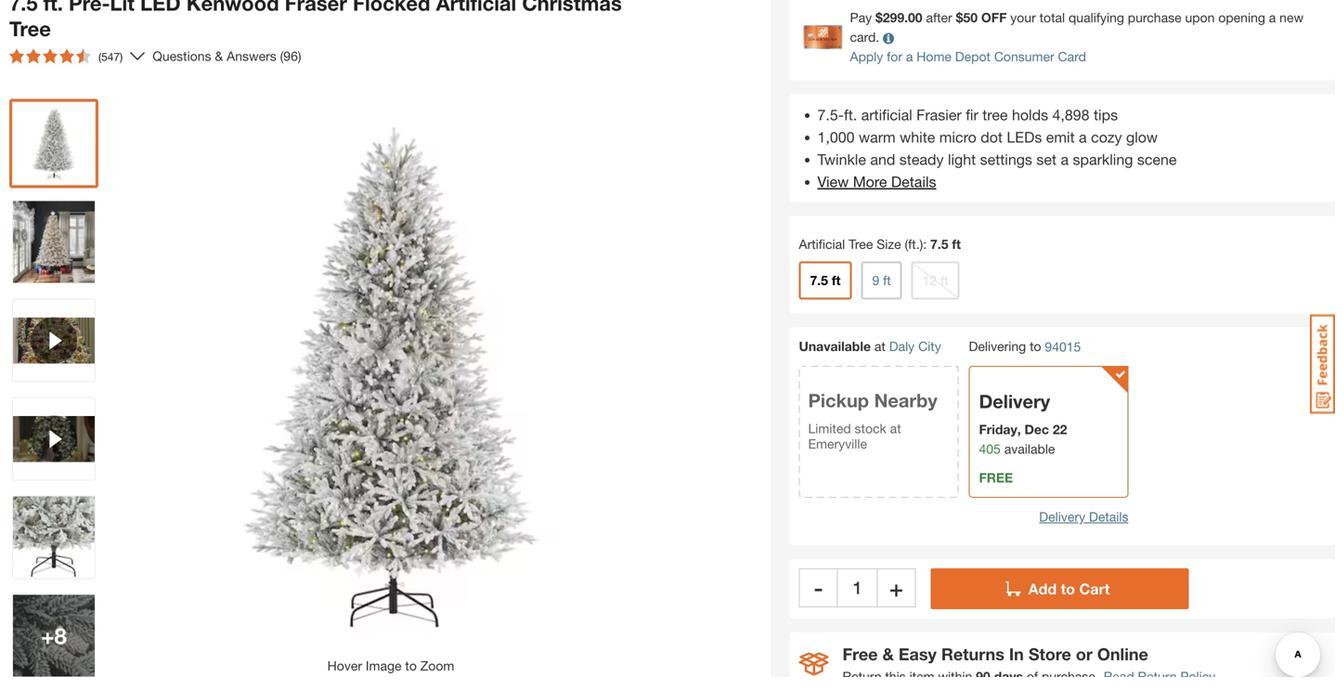 Task type: vqa. For each thing, say whether or not it's contained in the screenshot.
7.5 ft BUTTON
yes



Task type: locate. For each thing, give the bounding box(es) containing it.
delivery inside delivery friday, dec 22 405 available
[[980, 390, 1051, 412]]

& right 'free'
[[883, 644, 895, 664]]

at inside pickup nearby limited stock at emeryville
[[891, 421, 902, 436]]

1 vertical spatial ft.
[[844, 106, 858, 124]]

artificial inside 7.5 ft. pre-lit led kenwood fraser flocked artificial christmas tree
[[436, 0, 517, 15]]

zoom
[[421, 658, 455, 674]]

apply
[[851, 49, 884, 64]]

+ for + 8
[[41, 623, 54, 649]]

1 vertical spatial +
[[41, 623, 54, 649]]

your total qualifying purchase upon opening a new card.
[[851, 10, 1305, 45]]

stock
[[855, 421, 887, 436]]

qualifying
[[1069, 10, 1125, 25]]

ft right 12
[[941, 273, 949, 288]]

9 ft button
[[862, 262, 903, 300]]

friday,
[[980, 422, 1022, 437]]

settings
[[981, 151, 1033, 168]]

sparkling
[[1074, 151, 1134, 168]]

2 horizontal spatial to
[[1062, 580, 1076, 598]]

ft. left the 'pre-'
[[43, 0, 63, 15]]

flocked
[[353, 0, 431, 15]]

artificial
[[436, 0, 517, 15], [799, 237, 846, 252]]

1 vertical spatial at
[[891, 421, 902, 436]]

details down steady
[[892, 173, 937, 191]]

0 horizontal spatial details
[[892, 173, 937, 191]]

0 vertical spatial tree
[[9, 16, 51, 41]]

or
[[1077, 644, 1093, 664]]

1 horizontal spatial to
[[1030, 339, 1042, 354]]

+ 8
[[41, 623, 67, 649]]

a
[[1270, 10, 1277, 25], [907, 49, 914, 64], [1080, 128, 1088, 146], [1061, 151, 1069, 168]]

at left daly
[[875, 339, 886, 354]]

2 $ from the left
[[957, 10, 964, 25]]

0 vertical spatial ft.
[[43, 0, 63, 15]]

nearby
[[875, 389, 938, 412]]

ft for 12 ft
[[941, 273, 949, 288]]

0 vertical spatial delivery
[[980, 390, 1051, 412]]

free & easy returns in store or online
[[843, 644, 1149, 664]]

1 horizontal spatial +
[[890, 575, 904, 601]]

ft.
[[43, 0, 63, 15], [844, 106, 858, 124]]

1 horizontal spatial details
[[1090, 509, 1129, 524]]

tree left 'size'
[[849, 237, 874, 252]]

at
[[875, 339, 886, 354], [891, 421, 902, 436]]

delivery
[[980, 390, 1051, 412], [1040, 509, 1086, 524]]

delivery inside button
[[1040, 509, 1086, 524]]

for
[[887, 49, 903, 64]]

7.5-ft. artificial frasier fir tree holds 4,898 tips 1,000 warm white micro dot leds emit a cozy glow twinkle and steady light settings set a sparkling scene view more details
[[818, 106, 1178, 191]]

405
[[980, 441, 1001, 457]]

6329750325112 image
[[13, 300, 95, 382]]

7.5 left 9
[[811, 273, 829, 288]]

0 vertical spatial artificial
[[436, 0, 517, 15]]

22
[[1053, 422, 1068, 437]]

0 horizontal spatial &
[[215, 48, 223, 64]]

feedback link image
[[1311, 314, 1336, 414]]

holds
[[1013, 106, 1049, 124]]

to left zoom
[[405, 658, 417, 674]]

1 horizontal spatial tree
[[849, 237, 874, 252]]

to right 'add'
[[1062, 580, 1076, 598]]

(547) button
[[2, 41, 130, 71]]

1 vertical spatial to
[[1062, 580, 1076, 598]]

ft
[[953, 237, 962, 252], [832, 273, 841, 288], [884, 273, 892, 288], [941, 273, 949, 288]]

details up cart
[[1090, 509, 1129, 524]]

0 horizontal spatial +
[[41, 623, 54, 649]]

7.5 for 7.5 ft
[[811, 273, 829, 288]]

warm
[[859, 128, 896, 146]]

0 vertical spatial at
[[875, 339, 886, 354]]

None field
[[838, 569, 877, 608]]

299.00
[[883, 10, 923, 25]]

0 vertical spatial +
[[890, 575, 904, 601]]

a left new
[[1270, 10, 1277, 25]]

questions & answers (96)
[[153, 48, 301, 64]]

delivery friday, dec 22 405 available
[[980, 390, 1068, 457]]

+ inside button
[[890, 575, 904, 601]]

ft right 9
[[884, 273, 892, 288]]

94015 link
[[1046, 337, 1082, 357]]

ft inside button
[[884, 273, 892, 288]]

your
[[1011, 10, 1037, 25]]

to inside delivering to 94015
[[1030, 339, 1042, 354]]

pay
[[851, 10, 872, 25]]

0 vertical spatial 7.5
[[9, 0, 38, 15]]

micro
[[940, 128, 977, 146]]

1 vertical spatial &
[[883, 644, 895, 664]]

delivery up add to cart button
[[1040, 509, 1086, 524]]

$ right pay
[[876, 10, 883, 25]]

0 horizontal spatial to
[[405, 658, 417, 674]]

0 horizontal spatial ft.
[[43, 0, 63, 15]]

1 horizontal spatial &
[[883, 644, 895, 664]]

ft left 9
[[832, 273, 841, 288]]

emeryville
[[809, 436, 868, 451]]

0 vertical spatial details
[[892, 173, 937, 191]]

delivering to 94015
[[969, 339, 1082, 354]]

$ right after on the right of page
[[957, 10, 964, 25]]

1 horizontal spatial artificial
[[799, 237, 846, 252]]

artificial up 7.5 ft
[[799, 237, 846, 252]]

& for questions
[[215, 48, 223, 64]]

1 horizontal spatial 7.5
[[811, 273, 829, 288]]

city
[[919, 339, 942, 354]]

hover image to zoom button
[[112, 99, 670, 676]]

ft. inside 7.5 ft. pre-lit led kenwood fraser flocked artificial christmas tree
[[43, 0, 63, 15]]

pickup nearby limited stock at emeryville
[[809, 389, 938, 451]]

hover image to zoom
[[328, 658, 455, 674]]

tree inside 7.5 ft. pre-lit led kenwood fraser flocked artificial christmas tree
[[9, 16, 51, 41]]

to left the 94015 on the bottom right
[[1030, 339, 1042, 354]]

and
[[871, 151, 896, 168]]

2 vertical spatial to
[[405, 658, 417, 674]]

0 vertical spatial &
[[215, 48, 223, 64]]

2 vertical spatial 7.5
[[811, 273, 829, 288]]

1 vertical spatial delivery
[[1040, 509, 1086, 524]]

to
[[1030, 339, 1042, 354], [1062, 580, 1076, 598], [405, 658, 417, 674]]

(96)
[[280, 48, 301, 64]]

0 horizontal spatial at
[[875, 339, 886, 354]]

details
[[892, 173, 937, 191], [1090, 509, 1129, 524]]

answers
[[227, 48, 277, 64]]

7.5 right :
[[931, 237, 949, 252]]

0 horizontal spatial 7.5
[[9, 0, 38, 15]]

artificial tree size (ft.) : 7.5 ft
[[799, 237, 962, 252]]

home decorators collection pre lit christmas trees 21hd10008 e1.1 image
[[13, 201, 95, 283]]

0 horizontal spatial $
[[876, 10, 883, 25]]

0 vertical spatial to
[[1030, 339, 1042, 354]]

ft. inside 7.5-ft. artificial frasier fir tree holds 4,898 tips 1,000 warm white micro dot leds emit a cozy glow twinkle and steady light settings set a sparkling scene view more details
[[844, 106, 858, 124]]

0 horizontal spatial artificial
[[436, 0, 517, 15]]

7.5 ft. pre-lit led kenwood fraser flocked artificial christmas tree
[[9, 0, 622, 41]]

tree
[[9, 16, 51, 41], [849, 237, 874, 252]]

unavailable
[[799, 339, 871, 354]]

7.5 inside button
[[811, 273, 829, 288]]

delivery details
[[1040, 509, 1129, 524]]

apply now image
[[804, 25, 851, 49]]

7.5 up 4.5 stars image
[[9, 0, 38, 15]]

artificial right flocked on the left of the page
[[436, 0, 517, 15]]

2 horizontal spatial 7.5
[[931, 237, 949, 252]]

card
[[1059, 49, 1087, 64]]

at right stock
[[891, 421, 902, 436]]

delivery up 'friday,'
[[980, 390, 1051, 412]]

7.5
[[9, 0, 38, 15], [931, 237, 949, 252], [811, 273, 829, 288]]

delivering
[[969, 339, 1027, 354]]

details inside button
[[1090, 509, 1129, 524]]

off
[[982, 10, 1007, 25]]

7.5 ft button
[[799, 262, 852, 300]]

7.5 inside 7.5 ft. pre-lit led kenwood fraser flocked artificial christmas tree
[[9, 0, 38, 15]]

1 horizontal spatial at
[[891, 421, 902, 436]]

tree up 4.5 stars image
[[9, 16, 51, 41]]

set
[[1037, 151, 1057, 168]]

1,000
[[818, 128, 855, 146]]

view more details link
[[818, 173, 937, 191]]

to for cart
[[1062, 580, 1076, 598]]

1 horizontal spatial $
[[957, 10, 964, 25]]

+ for +
[[890, 575, 904, 601]]

0 horizontal spatial tree
[[9, 16, 51, 41]]

1 vertical spatial details
[[1090, 509, 1129, 524]]

4.5 stars image
[[9, 49, 91, 64]]

1 horizontal spatial ft.
[[844, 106, 858, 124]]

delivery for delivery friday, dec 22 405 available
[[980, 390, 1051, 412]]

& left answers on the left of the page
[[215, 48, 223, 64]]

easy
[[899, 644, 937, 664]]

ft. up the 1,000
[[844, 106, 858, 124]]



Task type: describe. For each thing, give the bounding box(es) containing it.
lit
[[110, 0, 135, 15]]

twinkle
[[818, 151, 867, 168]]

pay $ 299.00 after $ 50 off
[[851, 10, 1007, 25]]

free
[[843, 644, 878, 664]]

12
[[923, 273, 938, 288]]

emit
[[1047, 128, 1076, 146]]

add
[[1029, 580, 1057, 598]]

artificial
[[862, 106, 913, 124]]

online
[[1098, 644, 1149, 664]]

apply for a home depot consumer card
[[851, 49, 1087, 64]]

+ button
[[877, 569, 917, 608]]

delivery details button
[[1040, 507, 1129, 527]]

in
[[1010, 644, 1025, 664]]

cart
[[1080, 580, 1111, 598]]

depot
[[956, 49, 991, 64]]

- button
[[799, 569, 838, 608]]

(547)
[[98, 50, 123, 63]]

leds
[[1007, 128, 1043, 146]]

a right set
[[1061, 151, 1069, 168]]

available
[[1005, 441, 1056, 457]]

kenwood
[[186, 0, 279, 15]]

questions
[[153, 48, 211, 64]]

steady
[[900, 151, 944, 168]]

12 ft button
[[912, 262, 960, 300]]

home decorators collection pre lit christmas trees 21hd10008 64.0 image
[[13, 103, 95, 185]]

store
[[1029, 644, 1072, 664]]

ft. for tree
[[43, 0, 63, 15]]

fir
[[966, 106, 979, 124]]

new
[[1280, 10, 1305, 25]]

a right for
[[907, 49, 914, 64]]

(ft.)
[[905, 237, 924, 252]]

ft right :
[[953, 237, 962, 252]]

daly city button
[[890, 339, 942, 354]]

1 vertical spatial artificial
[[799, 237, 846, 252]]

1 vertical spatial tree
[[849, 237, 874, 252]]

hover
[[328, 658, 362, 674]]

delivery for delivery details
[[1040, 509, 1086, 524]]

:
[[924, 237, 927, 252]]

a inside your total qualifying purchase upon opening a new card.
[[1270, 10, 1277, 25]]

fraser
[[285, 0, 347, 15]]

returns
[[942, 644, 1005, 664]]

7.5 for 7.5 ft. pre-lit led kenwood fraser flocked artificial christmas tree
[[9, 0, 38, 15]]

total
[[1040, 10, 1066, 25]]

to for 94015
[[1030, 339, 1042, 354]]

glow
[[1127, 128, 1159, 146]]

details inside 7.5-ft. artificial frasier fir tree holds 4,898 tips 1,000 warm white micro dot leds emit a cozy glow twinkle and steady light settings set a sparkling scene view more details
[[892, 173, 937, 191]]

4,898
[[1053, 106, 1090, 124]]

add to cart button
[[931, 569, 1190, 609]]

purchase
[[1129, 10, 1182, 25]]

-
[[815, 575, 823, 601]]

opening
[[1219, 10, 1266, 25]]

ft for 9 ft
[[884, 273, 892, 288]]

christmas
[[522, 0, 622, 15]]

7.5-
[[818, 106, 844, 124]]

9 ft
[[873, 273, 892, 288]]

12 ft
[[923, 273, 949, 288]]

1 vertical spatial 7.5
[[931, 237, 949, 252]]

ft. for warm
[[844, 106, 858, 124]]

size
[[877, 237, 902, 252]]

apply for a home depot consumer card link
[[851, 49, 1087, 64]]

icon image
[[799, 653, 829, 676]]

light
[[949, 151, 977, 168]]

info image
[[884, 33, 895, 44]]

image
[[366, 658, 402, 674]]

view
[[818, 173, 849, 191]]

dot
[[981, 128, 1003, 146]]

7.5 ft
[[811, 273, 841, 288]]

daly
[[890, 339, 915, 354]]

(547) link
[[2, 41, 145, 71]]

pre-
[[69, 0, 110, 15]]

free
[[980, 470, 1014, 485]]

cozy
[[1092, 128, 1123, 146]]

led
[[140, 0, 181, 15]]

8
[[54, 623, 67, 649]]

home
[[917, 49, 952, 64]]

a right emit
[[1080, 128, 1088, 146]]

limited
[[809, 421, 852, 436]]

card.
[[851, 29, 880, 45]]

consumer
[[995, 49, 1055, 64]]

home decorators collection pre lit christmas trees 21hd10008 a0.3 image
[[13, 595, 95, 677]]

94015
[[1046, 339, 1082, 354]]

6329915406112 image
[[13, 398, 95, 480]]

ft for 7.5 ft
[[832, 273, 841, 288]]

50
[[964, 10, 978, 25]]

tree
[[983, 106, 1009, 124]]

more
[[854, 173, 888, 191]]

9
[[873, 273, 880, 288]]

upon
[[1186, 10, 1216, 25]]

add to cart
[[1029, 580, 1111, 598]]

& for free
[[883, 644, 895, 664]]

1 $ from the left
[[876, 10, 883, 25]]

pickup
[[809, 389, 870, 412]]

home decorators collection pre lit christmas trees 21hd10008 40.2 image
[[13, 497, 95, 578]]



